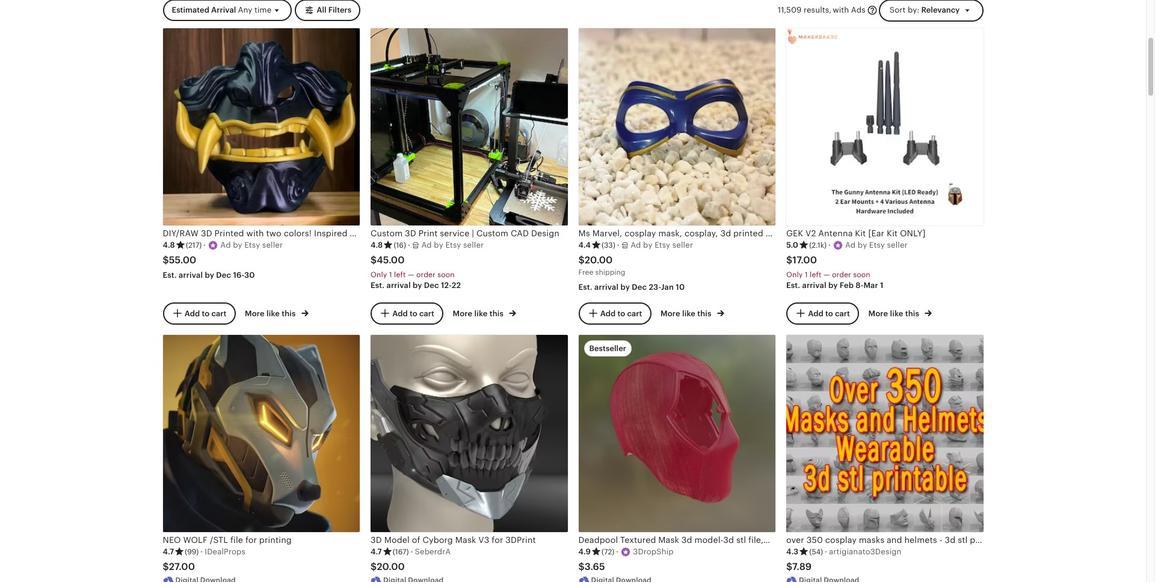 Task type: describe. For each thing, give the bounding box(es) containing it.
only]
[[900, 229, 926, 238]]

more for 20.00
[[661, 309, 681, 318]]

diy/raw  3d printed with two colors! inspired oni mask!! fan art 3d printed cosplay prop image
[[163, 28, 360, 226]]

bestseller
[[590, 344, 627, 353]]

arrival inside the $ 45.00 only 1 left — order soon est. arrival by dec 12-22
[[387, 281, 411, 290]]

add for 17.00
[[808, 309, 824, 318]]

27.00
[[169, 562, 195, 573]]

7.89
[[793, 562, 812, 573]]

1 custom from the left
[[371, 229, 403, 238]]

2 horizontal spatial 1
[[881, 281, 884, 290]]

all filters button
[[295, 0, 361, 21]]

cosplay,
[[685, 229, 718, 238]]

more like this link for 17.00
[[869, 307, 933, 320]]

cosplay for 7.89
[[826, 536, 857, 545]]

order for 17.00
[[832, 271, 852, 279]]

relevancy
[[922, 5, 960, 14]]

· for /stl
[[201, 548, 203, 557]]

order for 45.00
[[417, 271, 436, 279]]

$ 45.00 only 1 left — order soon est. arrival by dec 12-22
[[371, 255, 461, 290]]

by down shipping
[[621, 283, 630, 292]]

4.4
[[579, 241, 591, 250]]

cart for 20.00
[[627, 309, 642, 318]]

· for of
[[411, 548, 413, 557]]

wolf
[[183, 536, 208, 545]]

with ads
[[833, 5, 866, 14]]

add to cart button for 55.00
[[163, 302, 236, 325]]

$ 3.65
[[579, 562, 605, 573]]

v2
[[806, 229, 816, 238]]

3d model of cyborg mask v3 for 3dprint image
[[371, 335, 568, 532]]

miss
[[766, 229, 785, 238]]

$ for $ 7.89
[[787, 562, 793, 573]]

feb
[[840, 281, 854, 290]]

over
[[787, 536, 805, 545]]

add to cart for 20.00
[[600, 309, 642, 318]]

results,
[[804, 5, 832, 14]]

[ear
[[869, 229, 885, 238]]

helmets
[[905, 536, 938, 545]]

arrival inside $ 55.00 est. arrival by dec 16-30
[[179, 271, 203, 280]]

diy/raw
[[163, 229, 199, 238]]

to for 55.00
[[202, 309, 210, 318]]

any
[[238, 5, 252, 14]]

art
[[412, 229, 424, 238]]

2 kit from the left
[[887, 229, 898, 238]]

10
[[676, 283, 685, 292]]

ms marvel, cosplay mask, cosplay, 3d printed miss marvel image
[[579, 28, 776, 226]]

$ 27.00
[[163, 562, 195, 573]]

(2.1k)
[[810, 241, 827, 250]]

design
[[531, 229, 560, 238]]

print
[[419, 229, 438, 238]]

· for cosplay
[[617, 241, 620, 250]]

prop
[[507, 229, 526, 238]]

1 for from the left
[[245, 536, 257, 545]]

only for 45.00
[[371, 271, 387, 279]]

30
[[244, 271, 255, 280]]

est. down free
[[579, 283, 593, 292]]

deadpool textured mask 3d model-3d stl file,3d stl model, ,3d printer model,3d printing - 3d printing stl file for 3d printer anime image
[[579, 335, 776, 532]]

printing
[[259, 536, 292, 545]]

$ for $ 20.00 free shipping
[[579, 255, 585, 266]]

dec inside $ 55.00 est. arrival by dec 16-30
[[216, 271, 231, 280]]

cart for 17.00
[[835, 309, 850, 318]]

more for 55.00
[[245, 309, 265, 318]]

by:
[[908, 5, 920, 14]]

add for 45.00
[[393, 309, 408, 318]]

350
[[807, 536, 823, 545]]

antenna
[[819, 229, 853, 238]]

to for 20.00
[[618, 309, 626, 318]]

· right (72)
[[617, 548, 619, 557]]

2 horizontal spatial dec
[[632, 283, 647, 292]]

$ 20.00
[[371, 562, 405, 573]]

(167)
[[393, 548, 409, 557]]

12-
[[441, 281, 452, 290]]

|
[[472, 229, 474, 238]]

· for printed
[[204, 241, 206, 250]]

service
[[440, 229, 470, 238]]

45.00
[[377, 255, 405, 266]]

two
[[266, 229, 282, 238]]

add to cart button for 45.00
[[371, 302, 443, 325]]

3dprint
[[506, 536, 536, 545]]

4.3
[[787, 548, 799, 557]]

printed
[[734, 229, 764, 238]]

oni
[[350, 229, 364, 238]]

cyborg
[[423, 536, 453, 545]]

add for 55.00
[[185, 309, 200, 318]]

marvel,
[[593, 229, 623, 238]]

mask!!
[[367, 229, 393, 238]]

to for 45.00
[[410, 309, 418, 318]]

more for 17.00
[[869, 309, 889, 318]]

soon for 17.00
[[854, 271, 871, 279]]

colors!
[[284, 229, 312, 238]]

— for 45.00
[[408, 271, 415, 279]]

cosplay for 20.00
[[625, 229, 656, 238]]

more like this for 17.00
[[869, 309, 922, 318]]

file
[[230, 536, 243, 545]]

custom 3d print service | custom cad design image
[[371, 28, 568, 226]]

like for 17.00
[[890, 309, 904, 318]]

$ 17.00 only 1 left — order soon est. arrival by feb 8-mar 1
[[787, 255, 884, 290]]

of
[[412, 536, 420, 545]]

— for 17.00
[[824, 271, 830, 279]]

left for 17.00
[[810, 271, 822, 279]]

this for 45.00
[[490, 309, 504, 318]]

more like this for 20.00
[[661, 309, 714, 318]]

mask,
[[659, 229, 683, 238]]

diy/raw  3d printed with two colors! inspired oni mask!! fan art 3d printed cosplay prop
[[163, 229, 526, 238]]

more like this link for 20.00
[[661, 307, 725, 320]]

4.8 for 45.00
[[371, 241, 383, 250]]

neo wolf /stl file for printing
[[163, 536, 292, 545]]

cart for 55.00
[[211, 309, 226, 318]]

ms marvel, cosplay mask, cosplay, 3d printed miss marvel
[[579, 229, 815, 238]]

(217)
[[186, 241, 202, 250]]

2 custom from the left
[[477, 229, 509, 238]]

· for antenna
[[829, 241, 831, 250]]



Task type: vqa. For each thing, say whether or not it's contained in the screenshot.
I to the top
no



Task type: locate. For each thing, give the bounding box(es) containing it.
4 this from the left
[[906, 309, 920, 318]]

1 horizontal spatial with
[[833, 5, 849, 14]]

$ 20.00 free shipping
[[579, 255, 626, 277]]

· right "(217)"
[[204, 241, 206, 250]]

2 add to cart from the left
[[393, 309, 434, 318]]

for right v3
[[492, 536, 503, 545]]

arrival down 45.00
[[387, 281, 411, 290]]

stl
[[958, 536, 968, 545]]

more like this for 45.00
[[453, 309, 506, 318]]

more down mar
[[869, 309, 889, 318]]

left down 45.00
[[394, 271, 406, 279]]

for right file
[[245, 536, 257, 545]]

filters
[[329, 5, 352, 14]]

· right '(16)'
[[408, 241, 410, 250]]

with
[[833, 5, 849, 14], [246, 229, 264, 238]]

by inside the $ 45.00 only 1 left — order soon est. arrival by dec 12-22
[[413, 281, 422, 290]]

like for 45.00
[[475, 309, 488, 318]]

$ inside the $ 45.00 only 1 left — order soon est. arrival by dec 12-22
[[371, 255, 377, 266]]

$ inside $ 17.00 only 1 left — order soon est. arrival by feb 8-mar 1
[[787, 255, 793, 266]]

left for 45.00
[[394, 271, 406, 279]]

more like this link down mar
[[869, 307, 933, 320]]

0 horizontal spatial 4.8
[[163, 241, 175, 250]]

mar
[[864, 281, 879, 290]]

add to cart button
[[163, 302, 236, 325], [371, 302, 443, 325], [579, 302, 651, 325], [787, 302, 859, 325]]

2 for from the left
[[492, 536, 503, 545]]

· right (2.1k)
[[829, 241, 831, 250]]

more like this down 22
[[453, 309, 506, 318]]

3d left printed on the right
[[721, 229, 731, 238]]

ms
[[579, 229, 590, 238]]

order inside the $ 45.00 only 1 left — order soon est. arrival by dec 12-22
[[417, 271, 436, 279]]

time
[[255, 5, 272, 14]]

2 more from the left
[[453, 309, 473, 318]]

1 vertical spatial with
[[246, 229, 264, 238]]

0 horizontal spatial soon
[[438, 271, 455, 279]]

for
[[245, 536, 257, 545], [492, 536, 503, 545]]

add to cart down feb
[[808, 309, 850, 318]]

neo wolf /stl file for printing image
[[163, 335, 360, 532]]

1 to from the left
[[202, 309, 210, 318]]

to down $ 55.00 est. arrival by dec 16-30 at the top
[[202, 309, 210, 318]]

add to cart for 55.00
[[185, 309, 226, 318]]

20.00 for $ 20.00
[[377, 562, 405, 573]]

fan
[[395, 229, 410, 238]]

$ inside $ 55.00 est. arrival by dec 16-30
[[163, 255, 169, 266]]

1 horizontal spatial 4.7
[[371, 548, 382, 557]]

dec inside the $ 45.00 only 1 left — order soon est. arrival by dec 12-22
[[424, 281, 439, 290]]

add to cart button down the $ 45.00 only 1 left — order soon est. arrival by dec 12-22
[[371, 302, 443, 325]]

— inside $ 17.00 only 1 left — order soon est. arrival by feb 8-mar 1
[[824, 271, 830, 279]]

3 cart from the left
[[627, 309, 642, 318]]

add to cart button down est. arrival by dec 23-jan 10
[[579, 302, 651, 325]]

est. down 45.00
[[371, 281, 385, 290]]

1 printed from the left
[[215, 229, 244, 238]]

1 horizontal spatial left
[[810, 271, 822, 279]]

by inside $ 55.00 est. arrival by dec 16-30
[[205, 271, 214, 280]]

add to cart down $ 55.00 est. arrival by dec 16-30 at the top
[[185, 309, 226, 318]]

more like this link down 10 at the right of the page
[[661, 307, 725, 320]]

4.7 for 27.00
[[163, 548, 174, 557]]

$ inside '$ 20.00 free shipping'
[[579, 255, 585, 266]]

0 horizontal spatial order
[[417, 271, 436, 279]]

(54)
[[810, 548, 823, 557]]

more down jan at the right of page
[[661, 309, 681, 318]]

dec left "16-"
[[216, 271, 231, 280]]

0 horizontal spatial for
[[245, 536, 257, 545]]

shipping
[[596, 268, 626, 277]]

0 vertical spatial 20.00
[[585, 255, 613, 266]]

2 only from the left
[[787, 271, 803, 279]]

1 horizontal spatial order
[[832, 271, 852, 279]]

0 horizontal spatial 3d
[[721, 229, 731, 238]]

est. inside $ 17.00 only 1 left — order soon est. arrival by feb 8-mar 1
[[787, 281, 801, 290]]

more like this down 10 at the right of the page
[[661, 309, 714, 318]]

·
[[204, 241, 206, 250], [408, 241, 410, 250], [617, 241, 620, 250], [829, 241, 831, 250], [201, 548, 203, 557], [411, 548, 413, 557], [617, 548, 619, 557], [825, 548, 828, 557]]

add to cart for 17.00
[[808, 309, 850, 318]]

11,509
[[778, 5, 802, 14]]

arrival down the 17.00
[[803, 281, 827, 290]]

2 4.7 from the left
[[371, 548, 382, 557]]

0 horizontal spatial 20.00
[[377, 562, 405, 573]]

4.7 down neo
[[163, 548, 174, 557]]

sort by: relevancy
[[890, 5, 960, 14]]

4 to from the left
[[826, 309, 833, 318]]

only down the 17.00
[[787, 271, 803, 279]]

to down the $ 45.00 only 1 left — order soon est. arrival by dec 12-22
[[410, 309, 418, 318]]

add
[[185, 309, 200, 318], [393, 309, 408, 318], [600, 309, 616, 318], [808, 309, 824, 318]]

1 like from the left
[[267, 309, 280, 318]]

cosplay left mask,
[[625, 229, 656, 238]]

3 this from the left
[[698, 309, 712, 318]]

soon inside the $ 45.00 only 1 left — order soon est. arrival by dec 12-22
[[438, 271, 455, 279]]

16-
[[233, 271, 244, 280]]

1 only from the left
[[371, 271, 387, 279]]

cad
[[511, 229, 529, 238]]

by left feb
[[829, 281, 838, 290]]

add down $ 55.00 est. arrival by dec 16-30 at the top
[[185, 309, 200, 318]]

more like this link down 22
[[453, 307, 517, 320]]

2 more like this from the left
[[453, 309, 506, 318]]

only down 45.00
[[371, 271, 387, 279]]

arrival down shipping
[[595, 283, 619, 292]]

only inside the $ 45.00 only 1 left — order soon est. arrival by dec 12-22
[[371, 271, 387, 279]]

20.00
[[585, 255, 613, 266], [377, 562, 405, 573]]

est. inside $ 55.00 est. arrival by dec 16-30
[[163, 271, 177, 280]]

1 horizontal spatial 1
[[805, 271, 808, 279]]

0 vertical spatial 3d
[[721, 229, 731, 238]]

0 horizontal spatial 4.7
[[163, 548, 174, 557]]

by left 12-
[[413, 281, 422, 290]]

4.9
[[579, 548, 591, 557]]

0 horizontal spatial kit
[[855, 229, 866, 238]]

more like this
[[245, 309, 298, 318], [453, 309, 506, 318], [661, 309, 714, 318], [869, 309, 922, 318]]

$ 55.00 est. arrival by dec 16-30
[[163, 255, 255, 280]]

custom right "|"
[[477, 229, 509, 238]]

soon for 45.00
[[438, 271, 455, 279]]

4 more like this link from the left
[[869, 307, 933, 320]]

0 horizontal spatial 1
[[389, 271, 392, 279]]

cart for 45.00
[[419, 309, 434, 318]]

1 horizontal spatial only
[[787, 271, 803, 279]]

printable
[[970, 536, 1007, 545]]

1 cart from the left
[[211, 309, 226, 318]]

0 horizontal spatial —
[[408, 271, 415, 279]]

3d model of cyborg mask v3 for 3dprint
[[371, 536, 536, 545]]

2 add to cart button from the left
[[371, 302, 443, 325]]

$ 7.89
[[787, 562, 812, 573]]

3 more like this link from the left
[[661, 307, 725, 320]]

1 horizontal spatial 3d
[[945, 536, 956, 545]]

gek v2 antenna kit [ear kit only] image
[[787, 28, 984, 226]]

1 more from the left
[[245, 309, 265, 318]]

23-
[[649, 283, 661, 292]]

left inside the $ 45.00 only 1 left — order soon est. arrival by dec 12-22
[[394, 271, 406, 279]]

4 more from the left
[[869, 309, 889, 318]]

4 add to cart from the left
[[808, 309, 850, 318]]

2 printed from the left
[[440, 229, 470, 238]]

1 right mar
[[881, 281, 884, 290]]

$ for $ 17.00 only 1 left — order soon est. arrival by feb 8-mar 1
[[787, 255, 793, 266]]

add down the $ 45.00 only 1 left — order soon est. arrival by dec 12-22
[[393, 309, 408, 318]]

0 horizontal spatial cosplay
[[625, 229, 656, 238]]

1 for 17.00
[[805, 271, 808, 279]]

1 add from the left
[[185, 309, 200, 318]]

custom up '(16)'
[[371, 229, 403, 238]]

3d
[[201, 229, 212, 238], [405, 229, 416, 238], [427, 229, 438, 238], [371, 536, 382, 545]]

0 vertical spatial cosplay
[[625, 229, 656, 238]]

left inside $ 17.00 only 1 left — order soon est. arrival by feb 8-mar 1
[[810, 271, 822, 279]]

1 add to cart from the left
[[185, 309, 226, 318]]

marvel
[[787, 229, 815, 238]]

1 vertical spatial cosplay
[[826, 536, 857, 545]]

4.7 for 20.00
[[371, 548, 382, 557]]

1 horizontal spatial —
[[824, 271, 830, 279]]

2 to from the left
[[410, 309, 418, 318]]

1 soon from the left
[[438, 271, 455, 279]]

order
[[417, 271, 436, 279], [832, 271, 852, 279]]

3 more like this from the left
[[661, 309, 714, 318]]

2 cart from the left
[[419, 309, 434, 318]]

by
[[205, 271, 214, 280], [413, 281, 422, 290], [829, 281, 838, 290], [621, 283, 630, 292]]

0 horizontal spatial left
[[394, 271, 406, 279]]

1 horizontal spatial dec
[[424, 281, 439, 290]]

2 — from the left
[[824, 271, 830, 279]]

add to cart
[[185, 309, 226, 318], [393, 309, 434, 318], [600, 309, 642, 318], [808, 309, 850, 318]]

0 vertical spatial with
[[833, 5, 849, 14]]

1 horizontal spatial 4.8
[[371, 241, 383, 250]]

20.00 inside '$ 20.00 free shipping'
[[585, 255, 613, 266]]

to for 17.00
[[826, 309, 833, 318]]

$ for $ 3.65
[[579, 562, 585, 573]]

· for print
[[408, 241, 410, 250]]

order inside $ 17.00 only 1 left — order soon est. arrival by feb 8-mar 1
[[832, 271, 852, 279]]

arrival
[[211, 5, 236, 14]]

arrival down 55.00
[[179, 271, 203, 280]]

4.8 down 'mask!!'
[[371, 241, 383, 250]]

free
[[579, 268, 594, 277]]

1 kit from the left
[[855, 229, 866, 238]]

20.00 for $ 20.00 free shipping
[[585, 255, 613, 266]]

more like this link for 45.00
[[453, 307, 517, 320]]

1 for 45.00
[[389, 271, 392, 279]]

2 4.8 from the left
[[371, 241, 383, 250]]

add to cart down est. arrival by dec 23-jan 10
[[600, 309, 642, 318]]

inspired
[[314, 229, 348, 238]]

kit
[[855, 229, 866, 238], [887, 229, 898, 238]]

1 inside the $ 45.00 only 1 left — order soon est. arrival by dec 12-22
[[389, 271, 392, 279]]

1 vertical spatial 20.00
[[377, 562, 405, 573]]

1 vertical spatial 3d
[[945, 536, 956, 545]]

est.
[[163, 271, 177, 280], [371, 281, 385, 290], [787, 281, 801, 290], [579, 283, 593, 292]]

20.00 up shipping
[[585, 255, 613, 266]]

add down $ 17.00 only 1 left — order soon est. arrival by feb 8-mar 1
[[808, 309, 824, 318]]

est. inside the $ 45.00 only 1 left — order soon est. arrival by dec 12-22
[[371, 281, 385, 290]]

$ for $ 20.00
[[371, 562, 377, 573]]

cosplay
[[472, 229, 505, 238]]

over 350 cosplay masks and helmets - 3d stl printable
[[787, 536, 1007, 545]]

4 cart from the left
[[835, 309, 850, 318]]

neo
[[163, 536, 181, 545]]

3 add from the left
[[600, 309, 616, 318]]

3d up "(217)"
[[201, 229, 212, 238]]

2 soon from the left
[[854, 271, 871, 279]]

more like this link down 30
[[245, 307, 309, 320]]

1 horizontal spatial soon
[[854, 271, 871, 279]]

cart down est. arrival by dec 23-jan 10
[[627, 309, 642, 318]]

3 more from the left
[[661, 309, 681, 318]]

$
[[163, 255, 169, 266], [371, 255, 377, 266], [579, 255, 585, 266], [787, 255, 793, 266], [163, 562, 169, 573], [371, 562, 377, 573], [579, 562, 585, 573], [787, 562, 793, 573]]

0 horizontal spatial custom
[[371, 229, 403, 238]]

soon inside $ 17.00 only 1 left — order soon est. arrival by feb 8-mar 1
[[854, 271, 871, 279]]

2 order from the left
[[832, 271, 852, 279]]

soon up the 8-
[[854, 271, 871, 279]]

3d right the '-'
[[945, 536, 956, 545]]

by left "16-"
[[205, 271, 214, 280]]

soon up 12-
[[438, 271, 455, 279]]

2 add from the left
[[393, 309, 408, 318]]

to down $ 17.00 only 1 left — order soon est. arrival by feb 8-mar 1
[[826, 309, 833, 318]]

add to cart for 45.00
[[393, 309, 434, 318]]

1 horizontal spatial custom
[[477, 229, 509, 238]]

model
[[384, 536, 410, 545]]

0 horizontal spatial with
[[246, 229, 264, 238]]

1 horizontal spatial 20.00
[[585, 255, 613, 266]]

11,509 results,
[[778, 5, 832, 14]]

only for 17.00
[[787, 271, 803, 279]]

dec left 23-
[[632, 283, 647, 292]]

55.00
[[169, 255, 197, 266]]

sort
[[890, 5, 906, 14]]

2 like from the left
[[475, 309, 488, 318]]

add to cart button down feb
[[787, 302, 859, 325]]

1 horizontal spatial kit
[[887, 229, 898, 238]]

4 add to cart button from the left
[[787, 302, 859, 325]]

cart down $ 55.00 est. arrival by dec 16-30 at the top
[[211, 309, 226, 318]]

only inside $ 17.00 only 1 left — order soon est. arrival by feb 8-mar 1
[[787, 271, 803, 279]]

— down (2.1k)
[[824, 271, 830, 279]]

4 more like this from the left
[[869, 309, 922, 318]]

cart down feb
[[835, 309, 850, 318]]

22
[[452, 281, 461, 290]]

mask
[[455, 536, 476, 545]]

over 350 cosplay masks and helmets - 3d stl printable image
[[787, 335, 984, 532]]

4 add from the left
[[808, 309, 824, 318]]

1 left from the left
[[394, 271, 406, 279]]

2 this from the left
[[490, 309, 504, 318]]

ads
[[852, 5, 866, 14]]

more like this down mar
[[869, 309, 922, 318]]

1 more like this from the left
[[245, 309, 298, 318]]

custom
[[371, 229, 403, 238], [477, 229, 509, 238]]

and
[[887, 536, 903, 545]]

add to cart button for 17.00
[[787, 302, 859, 325]]

17.00
[[793, 255, 817, 266]]

add for 20.00
[[600, 309, 616, 318]]

8-
[[856, 281, 864, 290]]

· right "(54)" at the bottom of page
[[825, 548, 828, 557]]

· right (167)
[[411, 548, 413, 557]]

add to cart button for 20.00
[[579, 302, 651, 325]]

2 left from the left
[[810, 271, 822, 279]]

gek v2 antenna kit [ear kit only]
[[787, 229, 926, 238]]

like for 55.00
[[267, 309, 280, 318]]

1 down the 17.00
[[805, 271, 808, 279]]

3d up '(16)'
[[405, 229, 416, 238]]

more for 45.00
[[453, 309, 473, 318]]

arrival inside $ 17.00 only 1 left — order soon est. arrival by feb 8-mar 1
[[803, 281, 827, 290]]

$ for $ 45.00 only 1 left — order soon est. arrival by dec 12-22
[[371, 255, 377, 266]]

5.0
[[787, 241, 799, 250]]

estimated arrival any time
[[172, 5, 272, 14]]

4.8 down diy/raw
[[163, 241, 175, 250]]

printed
[[215, 229, 244, 238], [440, 229, 470, 238]]

to down est. arrival by dec 23-jan 10
[[618, 309, 626, 318]]

1
[[389, 271, 392, 279], [805, 271, 808, 279], [881, 281, 884, 290]]

est. arrival by dec 23-jan 10
[[579, 283, 685, 292]]

1 horizontal spatial printed
[[440, 229, 470, 238]]

(99)
[[185, 548, 199, 557]]

4.8 for 55.00
[[163, 241, 175, 250]]

more down 30
[[245, 309, 265, 318]]

3 add to cart button from the left
[[579, 302, 651, 325]]

1 add to cart button from the left
[[163, 302, 236, 325]]

kit left [ear
[[855, 229, 866, 238]]

by inside $ 17.00 only 1 left — order soon est. arrival by feb 8-mar 1
[[829, 281, 838, 290]]

all filters
[[317, 5, 352, 14]]

3d left model
[[371, 536, 382, 545]]

est. down 55.00
[[163, 271, 177, 280]]

cart down the $ 45.00 only 1 left — order soon est. arrival by dec 12-22
[[419, 309, 434, 318]]

with left 'ads'
[[833, 5, 849, 14]]

3 to from the left
[[618, 309, 626, 318]]

est. down the 17.00
[[787, 281, 801, 290]]

printed up $ 55.00 est. arrival by dec 16-30 at the top
[[215, 229, 244, 238]]

1 horizontal spatial for
[[492, 536, 503, 545]]

4.7 up $ 20.00
[[371, 548, 382, 557]]

1 more like this link from the left
[[245, 307, 309, 320]]

3d right art
[[427, 229, 438, 238]]

1 down 45.00
[[389, 271, 392, 279]]

with left two
[[246, 229, 264, 238]]

cosplay right the 350
[[826, 536, 857, 545]]

3 add to cart from the left
[[600, 309, 642, 318]]

0 horizontal spatial only
[[371, 271, 387, 279]]

· right (99)
[[201, 548, 203, 557]]

left down the 17.00
[[810, 271, 822, 279]]

this for 17.00
[[906, 309, 920, 318]]

1 — from the left
[[408, 271, 415, 279]]

1 this from the left
[[282, 309, 296, 318]]

like for 20.00
[[683, 309, 696, 318]]

1 horizontal spatial cosplay
[[826, 536, 857, 545]]

estimated
[[172, 5, 209, 14]]

0 horizontal spatial dec
[[216, 271, 231, 280]]

add to cart button down $ 55.00 est. arrival by dec 16-30 at the top
[[163, 302, 236, 325]]

dec left 12-
[[424, 281, 439, 290]]

v3
[[479, 536, 490, 545]]

$ for $ 55.00 est. arrival by dec 16-30
[[163, 255, 169, 266]]

-
[[940, 536, 943, 545]]

1 order from the left
[[417, 271, 436, 279]]

3.65
[[585, 562, 605, 573]]

add to cart down the $ 45.00 only 1 left — order soon est. arrival by dec 12-22
[[393, 309, 434, 318]]

this
[[282, 309, 296, 318], [490, 309, 504, 318], [698, 309, 712, 318], [906, 309, 920, 318]]

more down 22
[[453, 309, 473, 318]]

20.00 down (167)
[[377, 562, 405, 573]]

2 more like this link from the left
[[453, 307, 517, 320]]

1 4.8 from the left
[[163, 241, 175, 250]]

printed left "|"
[[440, 229, 470, 238]]

1 4.7 from the left
[[163, 548, 174, 557]]

(33)
[[602, 241, 616, 250]]

3 like from the left
[[683, 309, 696, 318]]

· right (33)
[[617, 241, 620, 250]]

more like this down 30
[[245, 309, 298, 318]]

$ for $ 27.00
[[163, 562, 169, 573]]

— down art
[[408, 271, 415, 279]]

only
[[371, 271, 387, 279], [787, 271, 803, 279]]

soon
[[438, 271, 455, 279], [854, 271, 871, 279]]

(72)
[[602, 548, 615, 557]]

— inside the $ 45.00 only 1 left — order soon est. arrival by dec 12-22
[[408, 271, 415, 279]]

gek
[[787, 229, 804, 238]]

more like this link
[[245, 307, 309, 320], [453, 307, 517, 320], [661, 307, 725, 320], [869, 307, 933, 320]]

4 like from the left
[[890, 309, 904, 318]]

more like this link for 55.00
[[245, 307, 309, 320]]

kit right [ear
[[887, 229, 898, 238]]

arrival
[[179, 271, 203, 280], [387, 281, 411, 290], [803, 281, 827, 290], [595, 283, 619, 292]]

0 horizontal spatial printed
[[215, 229, 244, 238]]

this for 20.00
[[698, 309, 712, 318]]

more like this for 55.00
[[245, 309, 298, 318]]

add down est. arrival by dec 23-jan 10
[[600, 309, 616, 318]]



